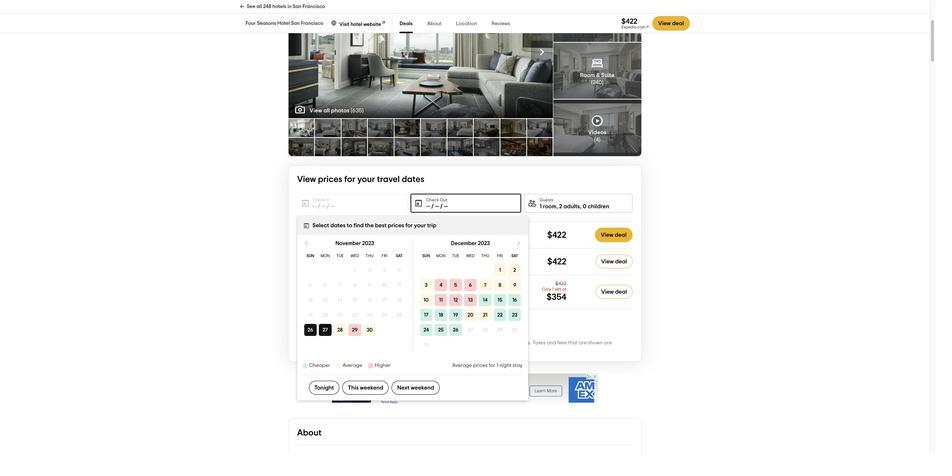 Task type: describe. For each thing, give the bounding box(es) containing it.
see all 248 hotels in san francisco link
[[240, 0, 325, 13]]

8 for fri dec 08 2023 cell
[[499, 283, 502, 288]]

average for average
[[343, 364, 363, 369]]

1 inside guests 1 room , 2 adults , 0 children
[[540, 204, 542, 210]]

this weekend
[[348, 386, 384, 391]]

all inside prices are the average nightly price provided by our partners and may not include all taxes and fees. taxes and fees that are shown are estimates only. please see our partners for more details.
[[490, 341, 495, 346]]

shown
[[588, 341, 603, 346]]

view all deals button
[[297, 321, 342, 329]]

sat dec 30 2023 cell
[[509, 325, 521, 337]]

night
[[500, 364, 512, 369]]

tue nov 14 2023 cell
[[334, 295, 347, 307]]

12 for the sun nov 12 2023 cell
[[308, 298, 313, 303]]

1 vertical spatial san
[[291, 21, 300, 26]]

wed for november
[[351, 254, 359, 258]]

2023 for december 2023
[[478, 241, 490, 247]]

1 horizontal spatial prices
[[388, 223, 404, 229]]

fri dec 29 2023 cell
[[494, 325, 507, 337]]

sat nov 11 2023 cell
[[393, 280, 406, 292]]

hotel
[[277, 21, 290, 26]]

next weekend button
[[392, 382, 440, 395]]

at
[[562, 288, 567, 292]]

6 for wed dec 06 2023 cell
[[469, 283, 472, 288]]

1 and from the left
[[441, 341, 451, 346]]

deals
[[319, 322, 333, 328]]

hotel
[[351, 22, 363, 27]]

row containing 26
[[303, 323, 407, 338]]

thu for november 2023
[[366, 254, 374, 258]]

view prices for your travel dates
[[297, 175, 425, 184]]

10 for fri nov 10 2023 cell
[[382, 283, 387, 288]]

thu dec 28 2023 cell
[[479, 325, 492, 337]]

the inside prices are the average nightly price provided by our partners and may not include all taxes and fees. taxes and fees that are shown are estimates only. please see our partners for more details.
[[322, 341, 330, 346]]

sun dec 24 2023 cell
[[419, 323, 434, 338]]

taxes
[[497, 341, 509, 346]]

mon nov 27 2023 cell
[[318, 323, 333, 338]]

cheaper
[[309, 364, 330, 369]]

fri dec 08 2023 cell
[[493, 278, 508, 293]]

0
[[583, 204, 587, 210]]

fri dec 01 2023 cell
[[493, 263, 508, 278]]

san inside see all 248 hotels in san francisco link
[[293, 4, 302, 9]]

see
[[247, 4, 256, 9]]

4 for mon dec 04 2023 'cell' at the left bottom of the page
[[440, 283, 443, 288]]

mon dec 04 2023 cell
[[434, 278, 449, 293]]

all for photos
[[324, 108, 330, 114]]

guests
[[540, 198, 554, 202]]

may
[[452, 341, 462, 346]]

november
[[336, 241, 361, 247]]

fri for november 2023
[[382, 254, 388, 258]]

sun dec 17 2023 cell
[[419, 308, 434, 323]]

1 inside december 2023 grid
[[499, 268, 501, 273]]

31 row
[[419, 338, 522, 353]]

out
[[440, 198, 448, 202]]

mon nov 13 2023 cell
[[319, 295, 332, 307]]

full
[[412, 48, 423, 56]]

13 for wed dec 13 2023 cell on the bottom
[[468, 298, 473, 303]]

left
[[555, 288, 562, 292]]

seasons
[[257, 21, 276, 26]]

this
[[348, 386, 359, 391]]

18 for "sat nov 18 2023" cell
[[397, 298, 402, 303]]

best
[[375, 223, 387, 229]]

room
[[543, 204, 557, 210]]

thu nov 09 2023 cell
[[364, 280, 376, 292]]

trip
[[427, 223, 437, 229]]

website
[[364, 22, 381, 27]]

27 for mon nov 27 2023 "cell"
[[323, 328, 328, 333]]

0 vertical spatial francisco
[[303, 4, 325, 9]]

26 for the "tue dec 26 2023" cell
[[453, 328, 459, 333]]

prices are the average nightly price provided by our partners and may not include all taxes and fees. taxes and fees that are shown are estimates only. please see our partners for more details.
[[297, 341, 612, 353]]

1 get rewarded with one key from the top
[[392, 232, 455, 237]]

2 for thu nov 02 2023 cell
[[369, 268, 371, 273]]

check out — / — / —
[[426, 198, 448, 210]]

expedia.com
[[622, 25, 646, 29]]

visit hotel website
[[340, 22, 381, 27]]

0 vertical spatial partners
[[420, 341, 440, 346]]

1 inside $422 only 1 left at $354
[[553, 288, 554, 292]]

in
[[327, 198, 330, 202]]

9 for sat dec 09 2023 cell
[[514, 283, 517, 288]]

12 for tue dec 12 2023 cell
[[454, 298, 458, 303]]

next weekend
[[397, 386, 434, 391]]

wed dec 20 2023 cell
[[463, 308, 478, 323]]

in
[[288, 4, 292, 9]]

more
[[397, 348, 409, 353]]

1 horizontal spatial dates
[[402, 175, 425, 184]]

videos
[[589, 130, 607, 135]]

select
[[313, 223, 329, 229]]

23 for thu nov 23 2023 cell
[[367, 313, 373, 318]]

7 for thu dec 07 2023 cell
[[484, 283, 487, 288]]

sat dec 23 2023 cell
[[508, 308, 522, 323]]

full view
[[412, 48, 439, 56]]

weekend for next weekend
[[411, 386, 434, 391]]

1 with from the top
[[425, 232, 435, 237]]

fri for december 2023
[[497, 254, 503, 258]]

8 for wed nov 08 2023 cell
[[354, 283, 356, 288]]

sat for december 2023
[[512, 254, 518, 258]]

2 get from the top
[[392, 259, 400, 264]]

only
[[542, 288, 552, 292]]

15 for wed nov 15 2023 cell
[[353, 298, 357, 303]]

0 vertical spatial our
[[411, 341, 419, 346]]

1 vertical spatial francisco
[[301, 21, 324, 26]]

248
[[263, 4, 271, 9]]

view all deals
[[297, 322, 333, 328]]

room & suite ( 240 )
[[580, 72, 615, 86]]

2 — from the left
[[322, 204, 326, 210]]

november 2023
[[336, 241, 374, 247]]

nightly
[[352, 341, 367, 346]]

3 for fri nov 03 2023 cell
[[383, 268, 386, 273]]

row containing 5
[[303, 278, 407, 293]]

18 for mon dec 18 2023 cell
[[439, 313, 443, 318]]

0 horizontal spatial our
[[359, 348, 367, 353]]

1 / from the left
[[318, 204, 320, 210]]

mon for november 2023
[[321, 254, 330, 258]]

) for 635
[[362, 108, 364, 114]]

advertisement region
[[332, 374, 598, 407]]

( inside videos ( 4 )
[[595, 137, 596, 143]]

1 vertical spatial your
[[414, 223, 426, 229]]

fri nov 10 2023 cell
[[378, 280, 391, 292]]

5 for tue dec 05 2023 cell
[[455, 283, 457, 288]]

sun for december
[[423, 254, 430, 258]]

not
[[463, 341, 470, 346]]

fees
[[558, 341, 567, 346]]

stay
[[513, 364, 523, 369]]

november 2023 grid
[[297, 240, 413, 353]]

hotels
[[273, 4, 287, 9]]

19 for 'sun nov 19 2023' 'cell' in the left bottom of the page
[[308, 313, 313, 318]]

2 with from the top
[[425, 259, 435, 264]]

provided
[[382, 341, 403, 346]]

tonight
[[315, 386, 334, 391]]

tonight button
[[309, 382, 340, 395]]

row containing 10
[[419, 293, 522, 308]]

prices
[[297, 341, 312, 346]]

1 — from the left
[[313, 204, 317, 210]]

20 for mon nov 20 2023 cell
[[322, 313, 328, 318]]

by
[[404, 341, 410, 346]]

wed dec 13 2023 cell
[[463, 293, 478, 308]]

11 for 'mon dec 11 2023' cell on the bottom left of the page
[[439, 298, 443, 303]]

tue dec 19 2023 cell
[[449, 308, 463, 323]]

sat nov 25 2023 cell
[[393, 310, 406, 322]]

1 key from the top
[[447, 232, 455, 237]]

include
[[471, 341, 489, 346]]

wed nov 29 2023 cell
[[348, 323, 363, 338]]

$354
[[547, 293, 567, 302]]

wed nov 08 2023 cell
[[349, 280, 361, 292]]

1 rewarded from the top
[[401, 232, 424, 237]]

december 2023
[[451, 241, 490, 247]]

this weekend button
[[343, 382, 389, 395]]

1 vertical spatial dates
[[331, 223, 346, 229]]

details.
[[410, 348, 427, 353]]

average for average prices for 1-night stay
[[453, 364, 472, 369]]

22 for fri dec 22 2023 cell
[[498, 313, 503, 318]]

four
[[246, 21, 256, 26]]

1 horizontal spatial about
[[428, 21, 442, 26]]

5 for 'sun nov 05 2023' cell
[[309, 283, 312, 288]]

videos ( 4 )
[[589, 130, 607, 143]]

select dates to find the best prices for your trip
[[313, 223, 437, 229]]

that
[[568, 341, 578, 346]]

4 / from the left
[[441, 204, 443, 210]]

1-
[[497, 364, 500, 369]]

240
[[593, 80, 602, 86]]

wed for december
[[467, 254, 475, 258]]

travel
[[377, 175, 400, 184]]

4 for 'sat nov 04 2023' cell
[[398, 268, 401, 273]]

2 key from the top
[[447, 259, 455, 264]]

13 for mon nov 13 2023 cell
[[323, 298, 328, 303]]

sat nov 04 2023 cell
[[393, 265, 406, 277]]

row containing 3
[[419, 278, 522, 293]]

for inside prices are the average nightly price provided by our partners and may not include all taxes and fees. taxes and fees that are shown are estimates only. please see our partners for more details.
[[389, 348, 396, 353]]

0 vertical spatial your
[[358, 175, 375, 184]]

25 for mon dec 25 2023 cell
[[438, 328, 444, 333]]

to
[[347, 223, 353, 229]]

deals
[[400, 21, 413, 26]]

3 and from the left
[[547, 341, 556, 346]]

) inside videos ( 4 )
[[599, 137, 601, 143]]

24 for fri nov 24 2023 cell
[[382, 313, 387, 318]]

estimates
[[297, 348, 320, 353]]

check in — / — / —
[[313, 198, 335, 210]]

view all photos ( 635 )
[[310, 108, 364, 114]]

$422 only 1 left at $354
[[542, 282, 567, 302]]

1 vertical spatial partners
[[368, 348, 388, 353]]

5 — from the left
[[435, 204, 439, 210]]

30 for thu nov 30 2023 'cell'
[[367, 328, 373, 333]]

adults
[[564, 204, 580, 210]]

2 , from the left
[[580, 204, 582, 210]]

thu nov 23 2023 cell
[[364, 310, 376, 322]]

tue nov 28 2023 cell
[[333, 323, 348, 338]]

10 for sun dec 10 2023 cell
[[424, 298, 429, 303]]

row containing 19
[[303, 308, 407, 323]]

all for 248
[[257, 4, 262, 9]]

tue dec 12 2023 cell
[[449, 293, 463, 308]]

wed dec 06 2023 cell
[[463, 278, 478, 293]]

thu dec 14 2023 cell
[[478, 293, 493, 308]]

sat nov 18 2023 cell
[[393, 295, 406, 307]]

see
[[350, 348, 358, 353]]

view inside button
[[297, 322, 310, 328]]

30 for sat dec 30 2023 cell
[[512, 328, 518, 333]]

28 for thu dec 28 2023 "cell" on the bottom of page
[[483, 328, 488, 333]]

row containing 12
[[303, 293, 407, 308]]

31
[[424, 343, 429, 348]]

14 for thu dec 14 2023 'cell'
[[483, 298, 488, 303]]

room
[[580, 72, 595, 78]]

) for 240
[[602, 80, 604, 86]]

3 — from the left
[[331, 204, 335, 210]]



Task type: locate. For each thing, give the bounding box(es) containing it.
the
[[365, 223, 374, 229], [322, 341, 330, 346]]

24 inside fri nov 24 2023 cell
[[382, 313, 387, 318]]

13 inside november 2023 grid
[[323, 298, 328, 303]]

2 28 from the left
[[483, 328, 488, 333]]

2 row group from the left
[[419, 263, 522, 353]]

7 inside cell
[[484, 283, 487, 288]]

16 right fri dec 15 2023 cell
[[513, 298, 517, 303]]

2 22 from the left
[[498, 313, 503, 318]]

1 vertical spatial 10
[[424, 298, 429, 303]]

/ up the select
[[318, 204, 320, 210]]

0 horizontal spatial the
[[322, 341, 330, 346]]

key up december
[[447, 232, 455, 237]]

11 right sun dec 10 2023 cell
[[439, 298, 443, 303]]

/ up trip
[[432, 204, 434, 210]]

and
[[441, 341, 451, 346], [510, 341, 520, 346], [547, 341, 556, 346]]

1 horizontal spatial sun
[[423, 254, 430, 258]]

24 left mon dec 25 2023 cell
[[424, 328, 429, 333]]

4 — from the left
[[426, 204, 430, 210]]

15 inside november 2023 grid
[[353, 298, 357, 303]]

23 inside thu nov 23 2023 cell
[[367, 313, 373, 318]]

prices
[[318, 175, 343, 184], [388, 223, 404, 229], [473, 364, 488, 369]]

sat dec 16 2023 cell
[[508, 293, 522, 308]]

0 vertical spatial the
[[365, 223, 374, 229]]

weekend right next
[[411, 386, 434, 391]]

sun nov 26 2023 cell
[[304, 325, 317, 337]]

next
[[397, 386, 410, 391]]

23 right fri dec 22 2023 cell
[[512, 313, 518, 318]]

10 inside cell
[[382, 283, 387, 288]]

$422 inside $422 only 1 left at $354
[[556, 282, 567, 287]]

price
[[368, 341, 381, 346]]

4
[[596, 137, 599, 143], [398, 268, 401, 273], [440, 283, 443, 288]]

wed nov 01 2023 cell
[[349, 265, 361, 277]]

tue dec 26 2023 cell
[[449, 323, 463, 338]]

27 down deals
[[323, 328, 328, 333]]

2 26 from the left
[[453, 328, 459, 333]]

1 horizontal spatial our
[[411, 341, 419, 346]]

1 horizontal spatial the
[[365, 223, 374, 229]]

are right "shown"
[[604, 341, 612, 346]]

1 23 from the left
[[367, 313, 373, 318]]

17
[[383, 298, 387, 303], [424, 313, 429, 318]]

9 inside november 2023 grid
[[368, 283, 371, 288]]

21 inside november 2023 grid
[[338, 313, 343, 318]]

thu down december 2023
[[481, 254, 490, 258]]

key down december
[[447, 259, 455, 264]]

1 13 from the left
[[323, 298, 328, 303]]

2023 for november 2023
[[362, 241, 374, 247]]

2 19 from the left
[[454, 313, 458, 318]]

17 for sun dec 17 2023 'cell'
[[424, 313, 429, 318]]

row group for november
[[303, 263, 407, 338]]

all left 248
[[257, 4, 262, 9]]

2 and from the left
[[510, 341, 520, 346]]

taxes
[[533, 341, 546, 346]]

1 horizontal spatial mon
[[436, 254, 446, 258]]

thu inside november 2023 grid
[[366, 254, 374, 258]]

2 8 from the left
[[499, 283, 502, 288]]

weekend inside button
[[411, 386, 434, 391]]

mon up mon nov 06 2023 cell
[[321, 254, 330, 258]]

0 vertical spatial get rewarded with one key
[[392, 232, 455, 237]]

9
[[368, 283, 371, 288], [514, 283, 517, 288]]

1 vertical spatial 17
[[424, 313, 429, 318]]

location
[[456, 21, 477, 26]]

1 fri from the left
[[382, 254, 388, 258]]

2 13 from the left
[[468, 298, 473, 303]]

row group for december
[[419, 263, 522, 353]]

2023 inside grid
[[362, 241, 374, 247]]

26 for sun nov 26 2023 cell
[[308, 328, 313, 333]]

18 inside cell
[[439, 313, 443, 318]]

3 left mon dec 04 2023 'cell' at the left bottom of the page
[[425, 283, 428, 288]]

the right find
[[365, 223, 374, 229]]

mon inside november 2023 grid
[[321, 254, 330, 258]]

prices for view
[[318, 175, 343, 184]]

1 horizontal spatial 16
[[513, 298, 517, 303]]

photos
[[331, 108, 350, 114]]

7 for tue nov 07 2023 cell
[[339, 283, 342, 288]]

14 for tue nov 14 2023 cell
[[338, 298, 343, 303]]

1 horizontal spatial partners
[[420, 341, 440, 346]]

1 check from the left
[[313, 198, 326, 202]]

2 are from the left
[[579, 341, 587, 346]]

24 for sun dec 24 2023 cell
[[424, 328, 429, 333]]

) right photos
[[362, 108, 364, 114]]

2 5 from the left
[[455, 283, 457, 288]]

1 horizontal spatial ,
[[580, 204, 582, 210]]

12 right 'mon dec 11 2023' cell on the bottom left of the page
[[454, 298, 458, 303]]

13 inside december 2023 grid
[[468, 298, 473, 303]]

30 inside cell
[[512, 328, 518, 333]]

wed nov 15 2023 cell
[[349, 295, 361, 307]]

8 inside november 2023 grid
[[354, 283, 356, 288]]

all for deals
[[311, 322, 318, 328]]

( for 240
[[591, 80, 593, 86]]

1 horizontal spatial your
[[414, 223, 426, 229]]

get rewarded with one key
[[392, 232, 455, 237], [392, 259, 455, 264]]

0 horizontal spatial 13
[[323, 298, 328, 303]]

30 right fri dec 29 2023 cell
[[512, 328, 518, 333]]

sun nov 05 2023 cell
[[304, 280, 317, 292]]

the up the only.
[[322, 341, 330, 346]]

2 average from the left
[[453, 364, 472, 369]]

2 12 from the left
[[454, 298, 458, 303]]

9 right fri dec 08 2023 cell
[[514, 283, 517, 288]]

4 inside 'sat nov 04 2023' cell
[[398, 268, 401, 273]]

0 horizontal spatial ,
[[557, 204, 558, 210]]

check
[[313, 198, 326, 202], [426, 198, 439, 202]]

0 horizontal spatial 7
[[339, 283, 342, 288]]

row
[[303, 250, 407, 263], [419, 250, 522, 263], [303, 263, 407, 278], [419, 263, 522, 278], [303, 278, 407, 293], [419, 278, 522, 293], [303, 293, 407, 308], [419, 293, 522, 308], [303, 308, 407, 323], [419, 308, 522, 323], [303, 323, 407, 338], [419, 323, 522, 338]]

1 mon from the left
[[321, 254, 330, 258]]

san
[[293, 4, 302, 9], [291, 21, 300, 26]]

view deal
[[659, 20, 684, 26], [601, 232, 627, 238], [602, 259, 627, 265], [602, 289, 627, 295]]

11 inside november 2023 grid
[[398, 283, 401, 288]]

4 inside videos ( 4 )
[[596, 137, 599, 143]]

27 up not
[[468, 328, 473, 333]]

2 23 from the left
[[512, 313, 518, 318]]

19 for the "tue dec 19 2023" cell
[[454, 313, 458, 318]]

december
[[451, 241, 477, 247]]

12 inside november 2023 grid
[[308, 298, 313, 303]]

7 right mon nov 06 2023 cell
[[339, 283, 342, 288]]

sat dec 09 2023 cell
[[508, 278, 522, 293]]

0 vertical spatial )
[[602, 80, 604, 86]]

14
[[338, 298, 343, 303], [483, 298, 488, 303]]

with
[[425, 232, 435, 237], [425, 259, 435, 264]]

thu dec 07 2023 cell
[[478, 278, 493, 293]]

) down the videos
[[599, 137, 601, 143]]

3 inside grid
[[425, 283, 428, 288]]

, left adults at the right of page
[[557, 204, 558, 210]]

our down nightly
[[359, 348, 367, 353]]

2 15 from the left
[[498, 298, 503, 303]]

5 inside 'sun nov 05 2023' cell
[[309, 283, 312, 288]]

0 horizontal spatial prices
[[318, 175, 343, 184]]

2 sat from the left
[[512, 254, 518, 258]]

1 horizontal spatial 17
[[424, 313, 429, 318]]

average prices for 1-night stay
[[453, 364, 523, 369]]

17 inside 'cell'
[[424, 313, 429, 318]]

1 , from the left
[[557, 204, 558, 210]]

0 vertical spatial 10
[[382, 283, 387, 288]]

22 right tue nov 21 2023 cell
[[352, 313, 358, 318]]

11 right fri nov 10 2023 cell
[[398, 283, 401, 288]]

1 vertical spatial 4
[[398, 268, 401, 273]]

weekend for this weekend
[[360, 386, 384, 391]]

2 mon from the left
[[436, 254, 446, 258]]

view
[[425, 48, 439, 56]]

2023 right december
[[478, 241, 490, 247]]

1 horizontal spatial 27
[[468, 328, 473, 333]]

29 for wed nov 29 2023 cell
[[352, 328, 358, 333]]

0 horizontal spatial sat
[[396, 254, 403, 258]]

1 20 from the left
[[322, 313, 328, 318]]

1 horizontal spatial 12
[[454, 298, 458, 303]]

25 right fri nov 24 2023 cell
[[397, 313, 402, 318]]

2 right fri dec 01 2023 cell
[[514, 268, 516, 273]]

1 2023 from the left
[[362, 241, 374, 247]]

( inside room & suite ( 240 )
[[591, 80, 593, 86]]

fri up fri nov 03 2023 cell
[[382, 254, 388, 258]]

suite
[[602, 72, 615, 78]]

mon
[[321, 254, 330, 258], [436, 254, 446, 258]]

get up 'sat nov 04 2023' cell
[[392, 259, 400, 264]]

for
[[345, 175, 356, 184], [406, 223, 413, 229], [389, 348, 396, 353], [489, 364, 496, 369]]

4 down the videos
[[596, 137, 599, 143]]

14 left wed nov 15 2023 cell
[[338, 298, 343, 303]]

0 horizontal spatial tue
[[337, 254, 344, 258]]

9 inside december 2023 grid
[[514, 283, 517, 288]]

26 down 'view all deals'
[[308, 328, 313, 333]]

1 vertical spatial one
[[436, 259, 446, 264]]

4 right fri nov 03 2023 cell
[[398, 268, 401, 273]]

0 horizontal spatial fri
[[382, 254, 388, 258]]

thu dec 21 2023 cell
[[478, 308, 493, 323]]

22 inside wed nov 22 2023 cell
[[352, 313, 358, 318]]

1 5 from the left
[[309, 283, 312, 288]]

8 inside december 2023 grid
[[499, 283, 502, 288]]

6 — from the left
[[444, 204, 448, 210]]

0 vertical spatial 24
[[382, 313, 387, 318]]

) inside room & suite ( 240 )
[[602, 80, 604, 86]]

1 22 from the left
[[352, 313, 358, 318]]

and left 'fees.'
[[510, 341, 520, 346]]

, left 0
[[580, 204, 582, 210]]

2 vertical spatial )
[[599, 137, 601, 143]]

26 inside sun nov 26 2023 cell
[[308, 328, 313, 333]]

0 horizontal spatial 20
[[322, 313, 328, 318]]

mon dec 11 2023 cell
[[434, 293, 449, 308]]

partners up details.
[[420, 341, 440, 346]]

12 inside december 2023 grid
[[454, 298, 458, 303]]

0 horizontal spatial your
[[358, 175, 375, 184]]

thu up thu nov 02 2023 cell
[[366, 254, 374, 258]]

2 16 from the left
[[513, 298, 517, 303]]

4 right sun dec 03 2023 cell
[[440, 283, 443, 288]]

1 16 from the left
[[368, 298, 372, 303]]

2 horizontal spatial and
[[547, 341, 556, 346]]

sat up sat dec 02 2023 cell
[[512, 254, 518, 258]]

&
[[597, 72, 600, 78]]

2 inside sat dec 02 2023 cell
[[514, 268, 516, 273]]

please
[[333, 348, 348, 353]]

wed dec 27 2023 cell
[[464, 325, 477, 337]]

1 6 from the left
[[324, 283, 327, 288]]

1 9 from the left
[[368, 283, 371, 288]]

29 for fri dec 29 2023 cell
[[497, 328, 503, 333]]

1 horizontal spatial 20
[[468, 313, 474, 318]]

wed down december 2023
[[467, 254, 475, 258]]

30 up price
[[367, 328, 373, 333]]

8
[[354, 283, 356, 288], [499, 283, 502, 288]]

0 horizontal spatial are
[[313, 341, 321, 346]]

18 right sun dec 17 2023 'cell'
[[439, 313, 443, 318]]

0 vertical spatial one
[[436, 232, 446, 237]]

15 left thu nov 16 2023 cell
[[353, 298, 357, 303]]

0 vertical spatial 25
[[397, 313, 402, 318]]

2 get rewarded with one key from the top
[[392, 259, 455, 264]]

19 up 'view all deals'
[[308, 313, 313, 318]]

1 horizontal spatial check
[[426, 198, 439, 202]]

1 one from the top
[[436, 232, 446, 237]]

check for check in — / — / —
[[313, 198, 326, 202]]

check inside check out — / — / —
[[426, 198, 439, 202]]

1 wed from the left
[[351, 254, 359, 258]]

average down see
[[343, 364, 363, 369]]

1 horizontal spatial 11
[[439, 298, 443, 303]]

14 inside tue nov 14 2023 cell
[[338, 298, 343, 303]]

23 right wed nov 22 2023 cell
[[367, 313, 373, 318]]

26 up may on the bottom
[[453, 328, 459, 333]]

sun nov 12 2023 cell
[[304, 295, 317, 307]]

11 for sat nov 11 2023 cell
[[398, 283, 401, 288]]

1 15 from the left
[[353, 298, 357, 303]]

29
[[352, 328, 358, 333], [497, 328, 503, 333]]

1 horizontal spatial 30
[[512, 328, 518, 333]]

1 sat from the left
[[396, 254, 403, 258]]

1 8 from the left
[[354, 283, 356, 288]]

2 right the room
[[560, 204, 563, 210]]

/ down out
[[441, 204, 443, 210]]

1 vertical spatial 25
[[438, 328, 444, 333]]

9 left fri nov 10 2023 cell
[[368, 283, 371, 288]]

1 horizontal spatial fri
[[497, 254, 503, 258]]

wed nov 22 2023 cell
[[349, 310, 361, 322]]

19 inside cell
[[454, 313, 458, 318]]

2 / from the left
[[327, 204, 329, 210]]

( down the videos
[[595, 137, 596, 143]]

fri nov 24 2023 cell
[[378, 310, 391, 322]]

1 29 from the left
[[352, 328, 358, 333]]

2 vertical spatial 4
[[440, 283, 443, 288]]

0 vertical spatial (
[[591, 80, 593, 86]]

14 left fri dec 15 2023 cell
[[483, 298, 488, 303]]

/
[[318, 204, 320, 210], [327, 204, 329, 210], [432, 204, 434, 210], [441, 204, 443, 210]]

23 inside sat dec 23 2023 cell
[[512, 313, 518, 318]]

/ down in
[[327, 204, 329, 210]]

2 one from the top
[[436, 259, 446, 264]]

17 inside cell
[[383, 298, 387, 303]]

row group
[[303, 263, 407, 338], [419, 263, 522, 353]]

2 weekend from the left
[[411, 386, 434, 391]]

prices for average
[[473, 364, 488, 369]]

1 left sat dec 02 2023 cell
[[499, 268, 501, 273]]

mon up mon dec 04 2023 'cell' at the left bottom of the page
[[436, 254, 446, 258]]

2023 down select dates to find the best prices for your trip
[[362, 241, 374, 247]]

2 21 from the left
[[483, 313, 488, 318]]

weekend inside button
[[360, 386, 384, 391]]

1 12 from the left
[[308, 298, 313, 303]]

16 for thu nov 16 2023 cell
[[368, 298, 372, 303]]

28 up include
[[483, 328, 488, 333]]

1 horizontal spatial are
[[579, 341, 587, 346]]

sun dec 03 2023 cell
[[419, 278, 434, 293]]

2 tue from the left
[[452, 254, 460, 258]]

0 horizontal spatial 12
[[308, 298, 313, 303]]

sat dec 02 2023 cell
[[508, 263, 522, 278]]

wed inside november 2023 grid
[[351, 254, 359, 258]]

15 for fri dec 15 2023 cell
[[498, 298, 503, 303]]

13
[[323, 298, 328, 303], [468, 298, 473, 303]]

2 29 from the left
[[497, 328, 503, 333]]

2 horizontal spatial prices
[[473, 364, 488, 369]]

7
[[339, 283, 342, 288], [484, 283, 487, 288]]

27 inside "cell"
[[323, 328, 328, 333]]

1 weekend from the left
[[360, 386, 384, 391]]

check for check out — / — / —
[[426, 198, 439, 202]]

3 inside grid
[[383, 268, 386, 273]]

mon for december 2023
[[436, 254, 446, 258]]

fri dec 15 2023 cell
[[493, 293, 508, 308]]

1 horizontal spatial thu
[[481, 254, 490, 258]]

2 14 from the left
[[483, 298, 488, 303]]

thu nov 30 2023 cell
[[363, 323, 377, 338]]

5
[[309, 283, 312, 288], [455, 283, 457, 288]]

reviews
[[492, 21, 510, 26]]

partners down price
[[368, 348, 388, 353]]

average
[[343, 364, 363, 369], [453, 364, 472, 369]]

20 for wed dec 20 2023 cell
[[468, 313, 474, 318]]

are right that
[[579, 341, 587, 346]]

4 inside mon dec 04 2023 'cell'
[[440, 283, 443, 288]]

1 vertical spatial get
[[392, 259, 400, 264]]

25 inside november 2023 grid
[[397, 313, 402, 318]]

thu for december 2023
[[481, 254, 490, 258]]

your
[[358, 175, 375, 184], [414, 223, 426, 229]]

10 inside cell
[[424, 298, 429, 303]]

1 horizontal spatial 22
[[498, 313, 503, 318]]

0 vertical spatial prices
[[318, 175, 343, 184]]

28 for tue nov 28 2023 cell
[[338, 328, 343, 333]]

15 right thu dec 14 2023 'cell'
[[498, 298, 503, 303]]

key
[[447, 232, 455, 237], [447, 259, 455, 264]]

16 inside "sat dec 16 2023" cell
[[513, 298, 517, 303]]

2023
[[362, 241, 374, 247], [478, 241, 490, 247]]

2 horizontal spatial 2
[[560, 204, 563, 210]]

1 26 from the left
[[308, 328, 313, 333]]

view deal button
[[653, 16, 690, 31], [595, 228, 633, 243], [596, 255, 633, 269], [596, 285, 633, 299]]

28 inside cell
[[338, 328, 343, 333]]

1 vertical spatial with
[[425, 259, 435, 264]]

18 inside cell
[[397, 298, 402, 303]]

fees.
[[521, 341, 532, 346]]

2023 inside grid
[[478, 241, 490, 247]]

13 right the sun nov 12 2023 cell
[[323, 298, 328, 303]]

15 inside december 2023 grid
[[498, 298, 503, 303]]

22 for wed nov 22 2023 cell
[[352, 313, 358, 318]]

your left travel
[[358, 175, 375, 184]]

1 21 from the left
[[338, 313, 343, 318]]

december 2023 grid
[[413, 240, 528, 353]]

mon nov 20 2023 cell
[[319, 310, 332, 322]]

all inside button
[[311, 322, 318, 328]]

all
[[257, 4, 262, 9], [324, 108, 330, 114], [311, 322, 318, 328], [490, 341, 495, 346]]

2 9 from the left
[[514, 283, 517, 288]]

21 inside december 2023 grid
[[483, 313, 488, 318]]

2 wed from the left
[[467, 254, 475, 258]]

san right hotel
[[291, 21, 300, 26]]

tue for december
[[452, 254, 460, 258]]

2 horizontal spatial are
[[604, 341, 612, 346]]

2 horizontal spatial (
[[595, 137, 596, 143]]

,
[[557, 204, 558, 210], [580, 204, 582, 210]]

1 horizontal spatial 24
[[424, 328, 429, 333]]

fri inside december 2023 grid
[[497, 254, 503, 258]]

tue for november
[[337, 254, 344, 258]]

fri dec 22 2023 cell
[[493, 308, 508, 323]]

visit hotel website link
[[331, 19, 386, 28]]

21 left fri dec 22 2023 cell
[[483, 313, 488, 318]]

28 up average
[[338, 328, 343, 333]]

19 inside 'cell'
[[308, 313, 313, 318]]

0 horizontal spatial 15
[[353, 298, 357, 303]]

2 inside guests 1 room , 2 adults , 0 children
[[560, 204, 563, 210]]

fri nov 03 2023 cell
[[378, 265, 391, 277]]

29 inside november 2023 grid
[[352, 328, 358, 333]]

6 inside december 2023 grid
[[469, 283, 472, 288]]

sun dec 10 2023 cell
[[419, 293, 434, 308]]

) down "suite"
[[602, 80, 604, 86]]

1 horizontal spatial 15
[[498, 298, 503, 303]]

one down trip
[[436, 232, 446, 237]]

1 vertical spatial the
[[322, 341, 330, 346]]

0 horizontal spatial 4
[[398, 268, 401, 273]]

10 left 'mon dec 11 2023' cell on the bottom left of the page
[[424, 298, 429, 303]]

1 19 from the left
[[308, 313, 313, 318]]

26 inside the "tue dec 26 2023" cell
[[453, 328, 459, 333]]

1 horizontal spatial 2
[[514, 268, 516, 273]]

7 inside cell
[[339, 283, 342, 288]]

thu inside december 2023 grid
[[481, 254, 490, 258]]

17 right thu nov 16 2023 cell
[[383, 298, 387, 303]]

29 inside december 2023 grid
[[497, 328, 503, 333]]

2 check from the left
[[426, 198, 439, 202]]

3 for sun dec 03 2023 cell
[[425, 283, 428, 288]]

0 vertical spatial with
[[425, 232, 435, 237]]

0 horizontal spatial sun
[[307, 254, 314, 258]]

15
[[353, 298, 357, 303], [498, 298, 503, 303]]

0 horizontal spatial 10
[[382, 283, 387, 288]]

0 horizontal spatial weekend
[[360, 386, 384, 391]]

0 horizontal spatial 27
[[323, 328, 328, 333]]

higher
[[375, 364, 391, 369]]

1 horizontal spatial 5
[[455, 283, 457, 288]]

20
[[322, 313, 328, 318], [468, 313, 474, 318]]

27
[[323, 328, 328, 333], [468, 328, 473, 333]]

0 horizontal spatial 11
[[398, 283, 401, 288]]

get down select dates to find the best prices for your trip
[[392, 232, 400, 237]]

2 30 from the left
[[512, 328, 518, 333]]

1 row group from the left
[[303, 263, 407, 338]]

tue down november
[[337, 254, 344, 258]]

0 horizontal spatial )
[[362, 108, 364, 114]]

1 vertical spatial about
[[297, 429, 322, 438]]

children
[[588, 204, 610, 210]]

san right in
[[293, 4, 302, 9]]

sat inside november 2023 grid
[[396, 254, 403, 258]]

travelers' choice 2023 winner image
[[296, 0, 327, 16]]

sat inside december 2023 grid
[[512, 254, 518, 258]]

0 vertical spatial 4
[[596, 137, 599, 143]]

sun up sun dec 03 2023 cell
[[423, 254, 430, 258]]

0 vertical spatial about
[[428, 21, 442, 26]]

find
[[354, 223, 364, 229]]

11
[[398, 283, 401, 288], [439, 298, 443, 303]]

0 horizontal spatial dates
[[331, 223, 346, 229]]

17 for fri nov 17 2023 cell
[[383, 298, 387, 303]]

24 inside sun dec 24 2023 cell
[[424, 328, 429, 333]]

get rewarded with one key down trip
[[392, 232, 455, 237]]

635
[[352, 108, 362, 114]]

2 7 from the left
[[484, 283, 487, 288]]

14 inside thu dec 14 2023 'cell'
[[483, 298, 488, 303]]

26
[[308, 328, 313, 333], [453, 328, 459, 333]]

25 inside december 2023 grid
[[438, 328, 444, 333]]

2 for sat dec 02 2023 cell
[[514, 268, 516, 273]]

1 vertical spatial prices
[[388, 223, 404, 229]]

sun nov 19 2023 cell
[[304, 310, 317, 322]]

1 horizontal spatial 10
[[424, 298, 429, 303]]

2 horizontal spatial 4
[[596, 137, 599, 143]]

1 inside november 2023 grid
[[354, 268, 356, 273]]

5 left mon nov 06 2023 cell
[[309, 283, 312, 288]]

tue dec 05 2023 cell
[[449, 278, 463, 293]]

21 for thu dec 21 2023 cell
[[483, 313, 488, 318]]

1 27 from the left
[[323, 328, 328, 333]]

tue inside december 2023 grid
[[452, 254, 460, 258]]

2 rewarded from the top
[[401, 259, 424, 264]]

18 right fri nov 17 2023 cell
[[397, 298, 402, 303]]

all down 'sun nov 19 2023' 'cell' in the left bottom of the page
[[311, 322, 318, 328]]

27 inside cell
[[468, 328, 473, 333]]

11 inside december 2023 grid
[[439, 298, 443, 303]]

wed down the november 2023
[[351, 254, 359, 258]]

6 right 'sun nov 05 2023' cell
[[324, 283, 327, 288]]

1 average from the left
[[343, 364, 363, 369]]

mon dec 18 2023 cell
[[434, 308, 449, 323]]

1 28 from the left
[[338, 328, 343, 333]]

0 horizontal spatial 9
[[368, 283, 371, 288]]

8 right tue nov 07 2023 cell
[[354, 283, 356, 288]]

with down trip
[[425, 232, 435, 237]]

1 are from the left
[[313, 341, 321, 346]]

24
[[382, 313, 387, 318], [424, 328, 429, 333]]

get
[[392, 232, 400, 237], [392, 259, 400, 264]]

sun dec 31 2023 cell
[[420, 340, 433, 352]]

1 horizontal spatial 13
[[468, 298, 473, 303]]

average
[[331, 341, 350, 346]]

2 right wed nov 01 2023 cell
[[369, 268, 371, 273]]

1 horizontal spatial average
[[453, 364, 472, 369]]

1 tue from the left
[[337, 254, 344, 258]]

sun for november
[[307, 254, 314, 258]]

fri inside november 2023 grid
[[382, 254, 388, 258]]

row group inside december 2023 grid
[[419, 263, 522, 353]]

)
[[602, 80, 604, 86], [362, 108, 364, 114], [599, 137, 601, 143]]

25 for sat nov 25 2023 cell
[[397, 313, 402, 318]]

3 are from the left
[[604, 341, 612, 346]]

fri nov 17 2023 cell
[[378, 295, 391, 307]]

visit
[[340, 22, 350, 27]]

partners
[[420, 341, 440, 346], [368, 348, 388, 353]]

2 sun from the left
[[423, 254, 430, 258]]

17 left mon dec 18 2023 cell
[[424, 313, 429, 318]]

0 horizontal spatial 8
[[354, 283, 356, 288]]

9 for the thu nov 09 2023 cell
[[368, 283, 371, 288]]

row group inside november 2023 grid
[[303, 263, 407, 338]]

30 inside 'cell'
[[367, 328, 373, 333]]

thu nov 02 2023 cell
[[364, 265, 376, 277]]

21 for tue nov 21 2023 cell
[[338, 313, 343, 318]]

16 left fri nov 17 2023 cell
[[368, 298, 372, 303]]

20 inside wed dec 20 2023 cell
[[468, 313, 474, 318]]

0 horizontal spatial 5
[[309, 283, 312, 288]]

3
[[383, 268, 386, 273], [425, 283, 428, 288]]

tue inside november 2023 grid
[[337, 254, 344, 258]]

only.
[[321, 348, 332, 353]]

0 horizontal spatial 3
[[383, 268, 386, 273]]

sat for november 2023
[[396, 254, 403, 258]]

1 7 from the left
[[339, 283, 342, 288]]

0 horizontal spatial 2
[[369, 268, 371, 273]]

see all 248 hotels in san francisco
[[247, 4, 325, 9]]

1 thu from the left
[[366, 254, 374, 258]]

0 horizontal spatial 2023
[[362, 241, 374, 247]]

5 right mon dec 04 2023 'cell' at the left bottom of the page
[[455, 283, 457, 288]]

1 vertical spatial rewarded
[[401, 259, 424, 264]]

sun inside november 2023 grid
[[307, 254, 314, 258]]

5 inside tue dec 05 2023 cell
[[455, 283, 457, 288]]

2 6 from the left
[[469, 283, 472, 288]]

all left taxes
[[490, 341, 495, 346]]

22 inside fri dec 22 2023 cell
[[498, 313, 503, 318]]

2 vertical spatial (
[[595, 137, 596, 143]]

thu nov 16 2023 cell
[[364, 295, 376, 307]]

6 for mon nov 06 2023 cell
[[324, 283, 327, 288]]

sun inside december 2023 grid
[[423, 254, 430, 258]]

( for 635
[[351, 108, 352, 114]]

(
[[591, 80, 593, 86], [351, 108, 352, 114], [595, 137, 596, 143]]

23
[[367, 313, 373, 318], [512, 313, 518, 318]]

mon dec 25 2023 cell
[[434, 323, 449, 338]]

1 horizontal spatial weekend
[[411, 386, 434, 391]]

0 horizontal spatial about
[[297, 429, 322, 438]]

1 get from the top
[[392, 232, 400, 237]]

6 inside november 2023 grid
[[324, 283, 327, 288]]

row containing 24
[[419, 323, 522, 338]]

guests 1 room , 2 adults , 0 children
[[540, 198, 610, 210]]

mon inside december 2023 grid
[[436, 254, 446, 258]]

tue nov 07 2023 cell
[[334, 280, 347, 292]]

1 vertical spatial 11
[[439, 298, 443, 303]]

16 inside thu nov 16 2023 cell
[[368, 298, 372, 303]]

3 right thu nov 02 2023 cell
[[383, 268, 386, 273]]

dates right travel
[[402, 175, 425, 184]]

all left photos
[[324, 108, 330, 114]]

28 inside "cell"
[[483, 328, 488, 333]]

tue nov 21 2023 cell
[[334, 310, 347, 322]]

1 vertical spatial our
[[359, 348, 367, 353]]

1 30 from the left
[[367, 328, 373, 333]]

1 14 from the left
[[338, 298, 343, 303]]

23 for sat dec 23 2023 cell
[[512, 313, 518, 318]]

1 left thu nov 02 2023 cell
[[354, 268, 356, 273]]

and left may on the bottom
[[441, 341, 451, 346]]

3 / from the left
[[432, 204, 434, 210]]

one
[[436, 232, 446, 237], [436, 259, 446, 264]]

2 27 from the left
[[468, 328, 473, 333]]

0 vertical spatial rewarded
[[401, 232, 424, 237]]

1 horizontal spatial 14
[[483, 298, 488, 303]]

average down prices are the average nightly price provided by our partners and may not include all taxes and fees. taxes and fees that are shown are estimates only. please see our partners for more details.
[[453, 364, 472, 369]]

0 horizontal spatial row group
[[303, 263, 407, 338]]

2 thu from the left
[[481, 254, 490, 258]]

wed inside december 2023 grid
[[467, 254, 475, 258]]

8 right thu dec 07 2023 cell
[[499, 283, 502, 288]]

fri up fri dec 01 2023 cell
[[497, 254, 503, 258]]

16 for "sat dec 16 2023" cell
[[513, 298, 517, 303]]

0 horizontal spatial 29
[[352, 328, 358, 333]]

0 horizontal spatial and
[[441, 341, 451, 346]]

2 horizontal spatial )
[[602, 80, 604, 86]]

sun up 'sun nov 05 2023' cell
[[307, 254, 314, 258]]

2 fri from the left
[[497, 254, 503, 258]]

20 inside mon nov 20 2023 cell
[[322, 313, 328, 318]]

tue
[[337, 254, 344, 258], [452, 254, 460, 258]]

2 inside thu nov 02 2023 cell
[[369, 268, 371, 273]]

2 2023 from the left
[[478, 241, 490, 247]]

0 horizontal spatial mon
[[321, 254, 330, 258]]

0 horizontal spatial 16
[[368, 298, 372, 303]]

check inside check in — / — / —
[[313, 198, 326, 202]]

1 horizontal spatial )
[[599, 137, 601, 143]]

francisco right in
[[303, 4, 325, 9]]

mon nov 06 2023 cell
[[319, 280, 332, 292]]

1 sun from the left
[[307, 254, 314, 258]]

27 for wed dec 27 2023 cell
[[468, 328, 473, 333]]

four seasons hotel san francisco
[[246, 21, 324, 26]]

row containing 17
[[419, 308, 522, 323]]

2 20 from the left
[[468, 313, 474, 318]]

are
[[313, 341, 321, 346], [579, 341, 587, 346], [604, 341, 612, 346]]



Task type: vqa. For each thing, say whether or not it's contained in the screenshot.


